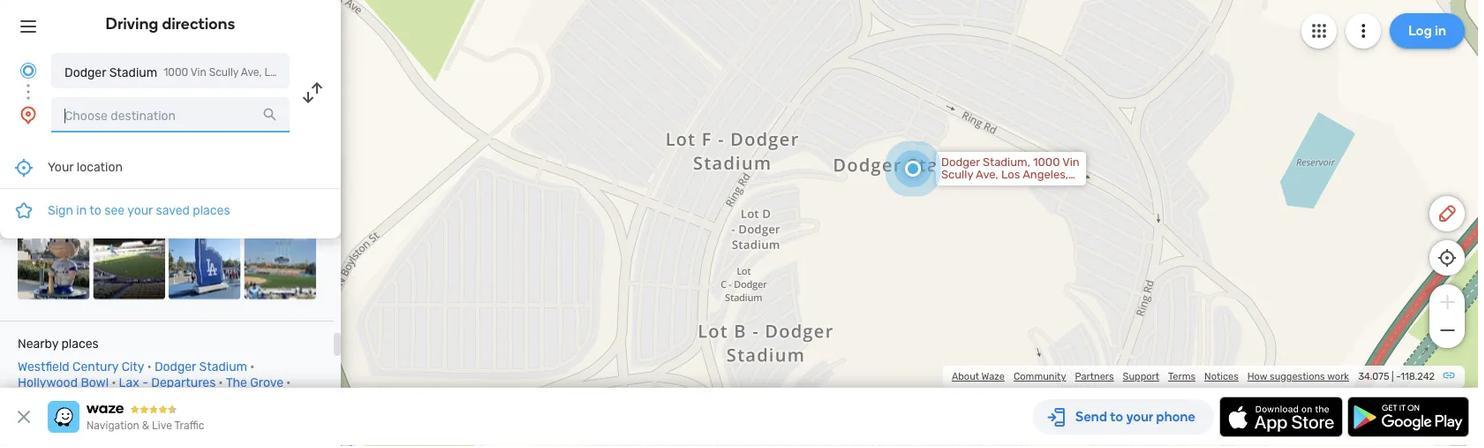 Task type: describe. For each thing, give the bounding box(es) containing it.
location image
[[18, 104, 39, 125]]

zoom out image
[[1437, 320, 1459, 341]]

star image
[[13, 200, 34, 221]]

departures
[[151, 375, 216, 390]]

stadium for dodger stadium
[[109, 65, 157, 80]]

states
[[1037, 180, 1071, 194]]

live
[[152, 420, 172, 432]]

lax - departures link
[[119, 375, 216, 390]]

0 horizontal spatial -
[[142, 375, 148, 390]]

navigation
[[87, 420, 139, 432]]

34.075
[[1359, 371, 1390, 383]]

city
[[122, 359, 144, 374]]

1 horizontal spatial -
[[1397, 371, 1401, 383]]

westfield century city
[[18, 359, 144, 374]]

pencil image
[[1437, 203, 1458, 224]]

united
[[998, 180, 1034, 194]]

how
[[1248, 371, 1268, 383]]

dodger for dodger stadium, 1000 vin scully ave, los angeles, california, united states
[[942, 155, 980, 169]]

lax - departures
[[119, 375, 216, 390]]

waze
[[982, 371, 1005, 383]]

dodger inside dodger stadium hollywood bowl
[[154, 359, 196, 374]]

grove
[[250, 375, 284, 390]]

dodger stadium, 1000 vin scully ave, los angeles, california, united states
[[942, 155, 1080, 194]]

support link
[[1123, 371, 1160, 383]]

navigation & live traffic
[[87, 420, 204, 432]]

dodger stadium hollywood bowl
[[18, 359, 247, 390]]

century
[[73, 359, 119, 374]]

scully
[[942, 168, 974, 182]]

image 6 of dodger stadium, los angeles image
[[93, 228, 165, 300]]

dodger stadium
[[64, 65, 157, 80]]

zoom in image
[[1437, 292, 1459, 313]]

|
[[1392, 371, 1395, 383]]

image 5 of dodger stadium, los angeles image
[[18, 228, 90, 300]]

notices link
[[1205, 371, 1239, 383]]

los
[[1002, 168, 1021, 182]]

about
[[952, 371, 980, 383]]

x image
[[13, 406, 34, 428]]

how suggestions work link
[[1248, 371, 1350, 383]]

driving
[[106, 14, 159, 33]]

suggestions
[[1270, 371, 1326, 383]]

support
[[1123, 371, 1160, 383]]

traffic
[[174, 420, 204, 432]]

image 7 of dodger stadium, los angeles image
[[169, 228, 241, 300]]

current location image
[[18, 60, 39, 81]]

places
[[61, 336, 99, 351]]

dodger stadium link
[[154, 359, 247, 374]]

directions
[[162, 14, 235, 33]]

recenter image
[[13, 157, 34, 178]]



Task type: locate. For each thing, give the bounding box(es) containing it.
work
[[1328, 371, 1350, 383]]

terms link
[[1169, 371, 1196, 383]]

westfield
[[18, 359, 69, 374]]

118.242
[[1401, 371, 1435, 383]]

community
[[1014, 371, 1067, 383]]

nearby places
[[18, 336, 99, 351]]

bowl
[[81, 375, 109, 390]]

2 horizontal spatial dodger
[[942, 155, 980, 169]]

hollywood
[[18, 375, 78, 390]]

1 horizontal spatial dodger
[[154, 359, 196, 374]]

stadium down the driving at the top left of page
[[109, 65, 157, 80]]

Choose destination text field
[[51, 97, 290, 133]]

vin
[[1063, 155, 1080, 169]]

dodger up california,
[[942, 155, 980, 169]]

- right lax
[[142, 375, 148, 390]]

stadium for dodger stadium hollywood bowl
[[199, 359, 247, 374]]

link image
[[1443, 368, 1457, 383]]

westfield century city link
[[18, 359, 144, 374]]

stadium,
[[983, 155, 1031, 169]]

community link
[[1014, 371, 1067, 383]]

image 8 of dodger stadium, los angeles image
[[244, 228, 316, 300]]

1000
[[1034, 155, 1060, 169]]

the grove link
[[226, 375, 284, 390]]

-
[[1397, 371, 1401, 383], [142, 375, 148, 390]]

1 vertical spatial dodger
[[942, 155, 980, 169]]

hollywood bowl link
[[18, 375, 109, 390]]

partners
[[1075, 371, 1114, 383]]

0 vertical spatial stadium
[[109, 65, 157, 80]]

dodger right current location image
[[64, 65, 106, 80]]

stadium up the
[[199, 359, 247, 374]]

stadium inside button
[[109, 65, 157, 80]]

ave,
[[976, 168, 999, 182]]

34.075 | -118.242
[[1359, 371, 1435, 383]]

stadium
[[109, 65, 157, 80], [199, 359, 247, 374]]

0 horizontal spatial stadium
[[109, 65, 157, 80]]

dodger inside button
[[64, 65, 106, 80]]

about waze link
[[952, 371, 1005, 383]]

terms
[[1169, 371, 1196, 383]]

stadium inside dodger stadium hollywood bowl
[[199, 359, 247, 374]]

dodger for dodger stadium
[[64, 65, 106, 80]]

california,
[[942, 180, 995, 194]]

list box
[[0, 147, 341, 239]]

dodger up lax - departures
[[154, 359, 196, 374]]

about waze community partners support terms notices how suggestions work
[[952, 371, 1350, 383]]

the
[[226, 375, 247, 390]]

dodger
[[64, 65, 106, 80], [942, 155, 980, 169], [154, 359, 196, 374]]

dodger stadium button
[[51, 53, 290, 88]]

the grove
[[226, 375, 284, 390]]

&
[[142, 420, 149, 432]]

partners link
[[1075, 371, 1114, 383]]

1 horizontal spatial stadium
[[199, 359, 247, 374]]

1 vertical spatial stadium
[[199, 359, 247, 374]]

- right |
[[1397, 371, 1401, 383]]

0 vertical spatial dodger
[[64, 65, 106, 80]]

dodger inside dodger stadium, 1000 vin scully ave, los angeles, california, united states
[[942, 155, 980, 169]]

angeles,
[[1023, 168, 1069, 182]]

0 horizontal spatial dodger
[[64, 65, 106, 80]]

nearby
[[18, 336, 58, 351]]

notices
[[1205, 371, 1239, 383]]

2 vertical spatial dodger
[[154, 359, 196, 374]]

lax
[[119, 375, 139, 390]]

driving directions
[[106, 14, 235, 33]]



Task type: vqa. For each thing, say whether or not it's contained in the screenshot.
Lax - Departures Link
yes



